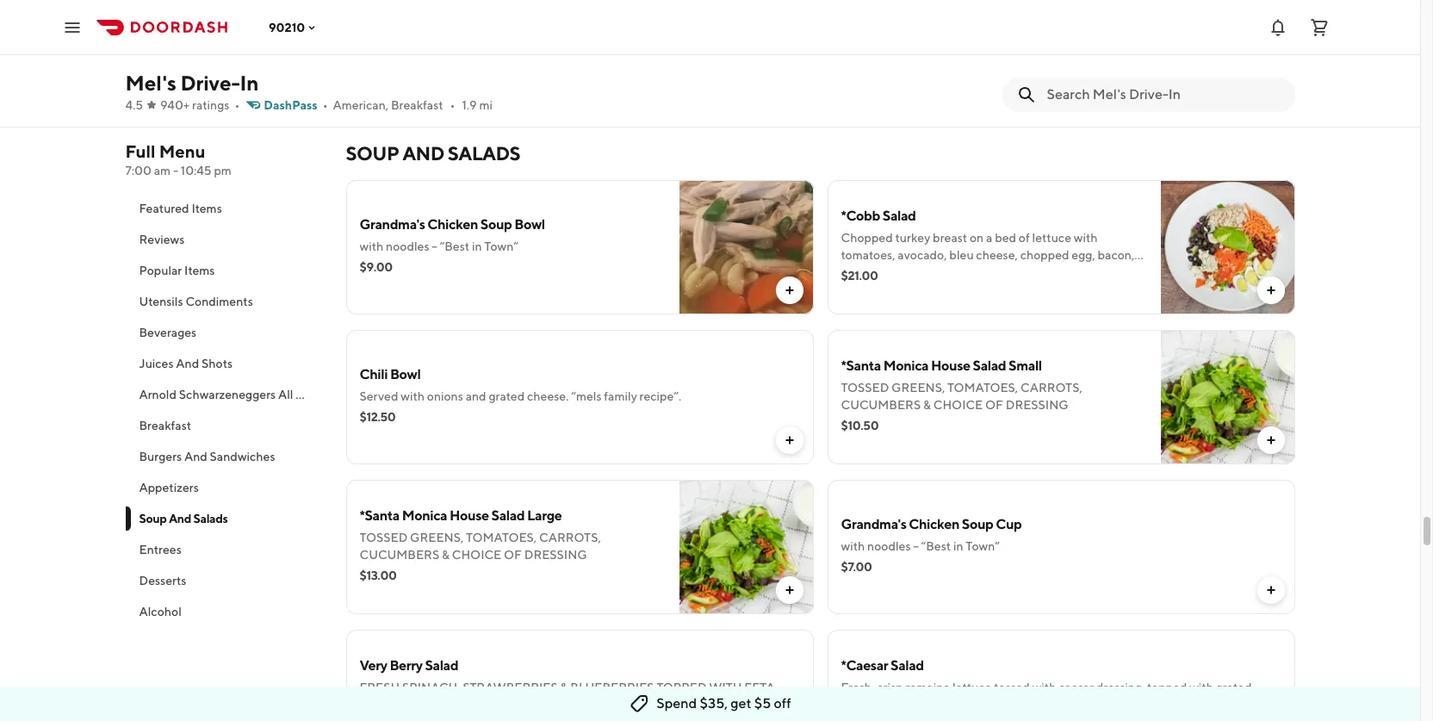 Task type: vqa. For each thing, say whether or not it's contained in the screenshot.
Entrees button at the bottom left of the page
yes



Task type: describe. For each thing, give the bounding box(es) containing it.
family
[[604, 390, 638, 403]]

crispy mels fries topped with chopped thick cut bacon, plenty of melted cheese, and house made buttermilk ranch. great for sharing
[[360, 21, 794, 52]]

soup for grandma's chicken soup bowl
[[481, 216, 512, 233]]

bleu
[[950, 248, 974, 262]]

topped inside *caesar salad fresh, crisp romaine lettuce tossed with caesar dressing. topped with grated parmesan cheese and crunchy seasoned croutons. add charbroiled chicken breast for an additional charge.
[[1148, 681, 1188, 695]]

parmesan
[[841, 698, 895, 712]]

*santa monica house salad large tossed greens, tomatoes, carrots, cucumbers & choice of dressing $13.00
[[360, 508, 601, 583]]

salads
[[448, 142, 521, 165]]

reviews button
[[125, 224, 325, 255]]

salads
[[194, 512, 228, 526]]

spinach,
[[402, 681, 461, 695]]

burgers and sandwiches
[[139, 450, 275, 464]]

grandma's for grandma's chicken soup bowl
[[360, 216, 425, 233]]

walnuts
[[482, 698, 543, 712]]

off
[[774, 695, 792, 712]]

bacon, inside *cobb salad chopped turkey breast on a bed of lettuce with tomatoes, avocado, bleu cheese, chopped egg, bacon, carrots, black olives and italian dressing
[[1098, 248, 1135, 262]]

and inside *caesar salad fresh, crisp romaine lettuce tossed with caesar dressing. topped with grated parmesan cheese and crunchy seasoned croutons. add charbroiled chicken breast for an additional charge.
[[939, 698, 959, 712]]

items for popular items
[[184, 264, 215, 277]]

large
[[527, 508, 562, 524]]

menu inside arnold schwarzeneggers all star menu button
[[320, 388, 352, 402]]

"best for bowl
[[440, 240, 470, 253]]

soup and salads
[[139, 512, 228, 526]]

"mels
[[572, 390, 602, 403]]

and
[[403, 142, 444, 165]]

reviews
[[139, 233, 185, 246]]

dashpass
[[264, 98, 318, 112]]

american,
[[333, 98, 389, 112]]

avocado,
[[898, 248, 948, 262]]

and inside crispy mels fries topped with chopped thick cut bacon, plenty of melted cheese, and house made buttermilk ranch. great for sharing
[[360, 38, 380, 52]]

lettuce inside *cobb salad chopped turkey breast on a bed of lettuce with tomatoes, avocado, bleu cheese, chopped egg, bacon, carrots, black olives and italian dressing
[[1033, 231, 1072, 245]]

1 horizontal spatial with
[[710, 681, 742, 695]]

desserts
[[139, 574, 186, 588]]

balsamic
[[682, 698, 745, 712]]

carrots,
[[841, 265, 882, 279]]

served
[[545, 698, 594, 712]]

mels
[[397, 21, 423, 34]]

black
[[885, 265, 914, 279]]

*cobb salad chopped turkey breast on a bed of lettuce with tomatoes, avocado, bleu cheese, chopped egg, bacon, carrots, black olives and italian dressing
[[841, 208, 1135, 279]]

and for juices
[[176, 357, 199, 371]]

utensils
[[139, 295, 183, 309]]

of inside crispy mels fries topped with chopped thick cut bacon, plenty of melted cheese, and house made buttermilk ranch. great for sharing
[[698, 21, 709, 34]]

mi
[[479, 98, 493, 112]]

$10.50
[[841, 419, 879, 433]]

olives
[[917, 265, 948, 279]]

breast inside *caesar salad fresh, crisp romaine lettuce tossed with caesar dressing. topped with grated parmesan cheese and crunchy seasoned croutons. add charbroiled chicken breast for an additional charge.
[[841, 715, 876, 721]]

grandma's for grandma's chicken soup cup
[[841, 516, 907, 533]]

of inside *cobb salad chopped turkey breast on a bed of lettuce with tomatoes, avocado, bleu cheese, chopped egg, bacon, carrots, black olives and italian dressing
[[1019, 231, 1030, 245]]

90210
[[269, 20, 305, 34]]

pm
[[214, 164, 232, 178]]

topped
[[657, 681, 707, 695]]

cucumbers for *santa monica house salad small
[[841, 398, 921, 412]]

alcohol
[[139, 605, 182, 619]]

4.5
[[125, 98, 143, 112]]

with up chicken
[[1190, 681, 1214, 695]]

very berry salad fresh spinach, strawberries & blueberries topped with feta cheese & candied walnuts served with honey-balsamic vinaigrette
[[360, 658, 775, 721]]

appetizers button
[[125, 472, 325, 503]]

7:00
[[125, 164, 152, 178]]

items for featured items
[[192, 202, 222, 215]]

notification bell image
[[1268, 17, 1289, 37]]

fresh
[[360, 681, 400, 695]]

cheese
[[360, 698, 409, 712]]

melted
[[711, 21, 750, 34]]

great
[[547, 38, 576, 52]]

chopped inside crispy mels fries topped with chopped thick cut bacon, plenty of melted cheese, and house made buttermilk ranch. great for sharing
[[520, 21, 569, 34]]

$7.00
[[841, 560, 873, 574]]

desserts button
[[125, 565, 325, 596]]

of for small
[[986, 398, 1004, 412]]

*caesar
[[841, 658, 889, 674]]

soup
[[346, 142, 399, 165]]

grandma's chicken soup bowl image
[[679, 180, 814, 315]]

entrees
[[139, 543, 182, 557]]

dressing
[[1009, 265, 1055, 279]]

tomatoes, for large
[[466, 531, 537, 545]]

cup
[[996, 516, 1022, 533]]

an
[[896, 715, 909, 721]]

soup and salads
[[346, 142, 521, 165]]

with inside *cobb salad chopped turkey breast on a bed of lettuce with tomatoes, avocado, bleu cheese, chopped egg, bacon, carrots, black olives and italian dressing
[[1074, 231, 1098, 245]]

"best for cup
[[922, 539, 951, 553]]

Item Search search field
[[1047, 85, 1282, 104]]

$5
[[755, 695, 772, 712]]

blueberries
[[571, 681, 655, 695]]

$12.50
[[360, 410, 396, 424]]

*cobb
[[841, 208, 881, 224]]

vinaigrette
[[360, 715, 442, 721]]

shots
[[202, 357, 233, 371]]

crunchy
[[962, 698, 1006, 712]]

thick
[[571, 21, 598, 34]]

fries
[[425, 21, 449, 34]]

chicken for bowl
[[428, 216, 478, 233]]

1 horizontal spatial breakfast
[[391, 98, 443, 112]]

940+
[[160, 98, 190, 112]]

with inside crispy mels fries topped with chopped thick cut bacon, plenty of melted cheese, and house made buttermilk ranch. great for sharing
[[493, 21, 517, 34]]

dashpass •
[[264, 98, 328, 112]]

popular items button
[[125, 255, 325, 286]]

90210 button
[[269, 20, 319, 34]]

$35,
[[700, 695, 728, 712]]

recipe".
[[640, 390, 682, 403]]

bed
[[995, 231, 1017, 245]]

bowl inside chili bowl served with onions and grated cheese. "mels family recipe". $12.50
[[390, 366, 421, 383]]

turkey
[[896, 231, 931, 245]]

add item to cart image for grandma's chicken soup bowl
[[783, 284, 797, 297]]

breast inside *cobb salad chopped turkey breast on a bed of lettuce with tomatoes, avocado, bleu cheese, chopped egg, bacon, carrots, black olives and italian dressing
[[933, 231, 968, 245]]

noodles for grandma's chicken soup cup
[[868, 539, 911, 553]]

in for bowl
[[472, 240, 482, 253]]

& inside the *santa monica house salad large tossed greens, tomatoes, carrots, cucumbers & choice of dressing $13.00
[[442, 548, 450, 562]]

and inside chili bowl served with onions and grated cheese. "mels family recipe". $12.50
[[466, 390, 487, 403]]

add item to cart image for *santa monica house salad small
[[1265, 433, 1278, 447]]

tossed for *santa monica house salad small
[[841, 381, 890, 395]]

*santa for *santa monica house salad large
[[360, 508, 400, 524]]

of for large
[[504, 548, 522, 562]]

dressing for large
[[525, 548, 587, 562]]

0 horizontal spatial soup
[[139, 512, 167, 526]]

featured items
[[139, 202, 222, 215]]

and for soup
[[169, 512, 191, 526]]

• for 940+ ratings •
[[235, 98, 240, 112]]

*caesar salad fresh, crisp romaine lettuce tossed with caesar dressing. topped with grated parmesan cheese and crunchy seasoned croutons. add charbroiled chicken breast for an additional charge.
[[841, 658, 1253, 721]]

$13.00
[[360, 569, 397, 583]]

full menu 7:00 am - 10:45 pm
[[125, 141, 232, 178]]

10:45
[[181, 164, 212, 178]]

breakfast inside button
[[139, 419, 191, 433]]

schwarzeneggers
[[179, 388, 276, 402]]

ratings
[[192, 98, 230, 112]]

with inside grandma's chicken soup cup with noodles – "best in town" $7.00
[[841, 539, 865, 553]]

bowl inside grandma's chicken soup bowl with noodles – "best in town" $9.00
[[515, 216, 545, 233]]

grandma's chicken soup cup with noodles – "best in town" $7.00
[[841, 516, 1022, 574]]



Task type: locate. For each thing, give the bounding box(es) containing it.
bowl right chili
[[390, 366, 421, 383]]

soup down salads
[[481, 216, 512, 233]]

mel's drive-in
[[125, 71, 259, 95]]

star
[[296, 388, 318, 402]]

of inside the *santa monica house salad large tossed greens, tomatoes, carrots, cucumbers & choice of dressing $13.00
[[504, 548, 522, 562]]

for
[[579, 38, 594, 52], [878, 715, 894, 721]]

and inside *cobb salad chopped turkey breast on a bed of lettuce with tomatoes, avocado, bleu cheese, chopped egg, bacon, carrots, black olives and italian dressing
[[950, 265, 971, 279]]

monica for *santa monica house salad large
[[402, 508, 447, 524]]

grandma's inside grandma's chicken soup bowl with noodles – "best in town" $9.00
[[360, 216, 425, 233]]

tomatoes, for small
[[948, 381, 1019, 395]]

cheese.
[[527, 390, 569, 403]]

1 vertical spatial menu
[[320, 388, 352, 402]]

greens, for *santa monica house salad large
[[410, 531, 464, 545]]

breast
[[933, 231, 968, 245], [841, 715, 876, 721]]

1 vertical spatial carrots,
[[539, 531, 601, 545]]

2 horizontal spatial •
[[450, 98, 455, 112]]

full
[[125, 141, 156, 161]]

1 vertical spatial topped
[[1148, 681, 1188, 695]]

arnold schwarzeneggers all star menu button
[[125, 379, 352, 410]]

*santa up $10.50
[[841, 358, 881, 374]]

and down bleu
[[950, 265, 971, 279]]

cucumbers up $10.50
[[841, 398, 921, 412]]

1 vertical spatial and
[[184, 450, 208, 464]]

*santa up $13.00
[[360, 508, 400, 524]]

tomatoes, inside the *santa monica house salad large tossed greens, tomatoes, carrots, cucumbers & choice of dressing $13.00
[[466, 531, 537, 545]]

beverages button
[[125, 317, 325, 348]]

house
[[932, 358, 971, 374], [450, 508, 489, 524]]

tomatoes, inside *santa monica house salad small tossed greens, tomatoes, carrots, cucumbers & choice of dressing $10.50
[[948, 381, 1019, 395]]

1 vertical spatial tossed
[[360, 531, 408, 545]]

1 vertical spatial bowl
[[390, 366, 421, 383]]

items inside featured items button
[[192, 202, 222, 215]]

1 horizontal spatial bacon,
[[1098, 248, 1135, 262]]

buttermilk
[[452, 38, 509, 52]]

egg,
[[1072, 248, 1096, 262]]

feta
[[745, 681, 775, 695]]

salad left small
[[973, 358, 1007, 374]]

1 vertical spatial cheese,
[[977, 248, 1018, 262]]

0 horizontal spatial topped
[[451, 21, 491, 34]]

1 vertical spatial cucumbers
[[360, 548, 440, 562]]

0 vertical spatial *santa
[[841, 358, 881, 374]]

town" for bowl
[[485, 240, 519, 253]]

grandma's up $9.00
[[360, 216, 425, 233]]

soup
[[481, 216, 512, 233], [139, 512, 167, 526], [962, 516, 994, 533]]

*santa monica house salad small tossed greens, tomatoes, carrots, cucumbers & choice of dressing $10.50
[[841, 358, 1083, 433]]

1 horizontal spatial greens,
[[892, 381, 946, 395]]

burgers and sandwiches button
[[125, 441, 325, 472]]

chicken inside grandma's chicken soup cup with noodles – "best in town" $7.00
[[909, 516, 960, 533]]

– inside grandma's chicken soup bowl with noodles – "best in town" $9.00
[[432, 240, 438, 253]]

grandma's up $7.00
[[841, 516, 907, 533]]

for inside crispy mels fries topped with chopped thick cut bacon, plenty of melted cheese, and house made buttermilk ranch. great for sharing
[[579, 38, 594, 52]]

1 vertical spatial house
[[450, 508, 489, 524]]

soup left cup
[[962, 516, 994, 533]]

strawberries
[[463, 681, 558, 695]]

cheese
[[897, 698, 936, 712]]

"best inside grandma's chicken soup bowl with noodles – "best in town" $9.00
[[440, 240, 470, 253]]

chopped up ranch.
[[520, 21, 569, 34]]

with inside chili bowl served with onions and grated cheese. "mels family recipe". $12.50
[[401, 390, 425, 403]]

noodles up $7.00
[[868, 539, 911, 553]]

with up egg,
[[1074, 231, 1098, 245]]

0 vertical spatial chopped
[[520, 21, 569, 34]]

chicken left cup
[[909, 516, 960, 533]]

salad inside *cobb salad chopped turkey breast on a bed of lettuce with tomatoes, avocado, bleu cheese, chopped egg, bacon, carrots, black olives and italian dressing
[[883, 208, 917, 224]]

*santa inside the *santa monica house salad large tossed greens, tomatoes, carrots, cucumbers & choice of dressing $13.00
[[360, 508, 400, 524]]

noodles inside grandma's chicken soup cup with noodles – "best in town" $7.00
[[868, 539, 911, 553]]

get
[[731, 695, 752, 712]]

choice inside the *santa monica house salad large tossed greens, tomatoes, carrots, cucumbers & choice of dressing $13.00
[[452, 548, 502, 562]]

0 vertical spatial and
[[176, 357, 199, 371]]

-
[[173, 164, 178, 178]]

0 vertical spatial with
[[710, 681, 742, 695]]

greens, inside *santa monica house salad small tossed greens, tomatoes, carrots, cucumbers & choice of dressing $10.50
[[892, 381, 946, 395]]

and down the "crispy"
[[360, 38, 380, 52]]

tossed inside *santa monica house salad small tossed greens, tomatoes, carrots, cucumbers & choice of dressing $10.50
[[841, 381, 890, 395]]

1 horizontal spatial carrots,
[[1021, 381, 1083, 395]]

1 horizontal spatial cucumbers
[[841, 398, 921, 412]]

carrots, down the large
[[539, 531, 601, 545]]

grated left cheese.
[[489, 390, 525, 403]]

0 vertical spatial in
[[472, 240, 482, 253]]

and inside "button"
[[176, 357, 199, 371]]

0 vertical spatial grandma's
[[360, 216, 425, 233]]

cucumbers inside *santa monica house salad small tossed greens, tomatoes, carrots, cucumbers & choice of dressing $10.50
[[841, 398, 921, 412]]

0 vertical spatial choice
[[934, 398, 983, 412]]

items
[[192, 202, 222, 215], [184, 264, 215, 277]]

carrots, inside *santa monica house salad small tossed greens, tomatoes, carrots, cucumbers & choice of dressing $10.50
[[1021, 381, 1083, 395]]

add item to cart image for *cobb salad
[[1265, 284, 1278, 297]]

cucumbers for *santa monica house salad large
[[360, 548, 440, 562]]

sandwiches
[[210, 450, 275, 464]]

1 vertical spatial bacon,
[[1098, 248, 1135, 262]]

salad up 'crisp' at bottom right
[[891, 658, 925, 674]]

1 vertical spatial chopped
[[1021, 248, 1070, 262]]

1 vertical spatial breakfast
[[139, 419, 191, 433]]

grated up chicken
[[1217, 681, 1253, 695]]

lettuce up crunchy
[[953, 681, 992, 695]]

soup inside grandma's chicken soup bowl with noodles – "best in town" $9.00
[[481, 216, 512, 233]]

0 vertical spatial carrots,
[[1021, 381, 1083, 395]]

house inside *santa monica house salad small tossed greens, tomatoes, carrots, cucumbers & choice of dressing $10.50
[[932, 358, 971, 374]]

1 vertical spatial –
[[914, 539, 919, 553]]

in
[[472, 240, 482, 253], [954, 539, 964, 553]]

for left the an
[[878, 715, 894, 721]]

breakfast
[[391, 98, 443, 112], [139, 419, 191, 433]]

items up utensils condiments
[[184, 264, 215, 277]]

monica inside *santa monica house salad small tossed greens, tomatoes, carrots, cucumbers & choice of dressing $10.50
[[884, 358, 929, 374]]

add item to cart image
[[783, 284, 797, 297], [783, 583, 797, 597], [1265, 583, 1278, 597]]

cucumbers inside the *santa monica house salad large tossed greens, tomatoes, carrots, cucumbers & choice of dressing $13.00
[[360, 548, 440, 562]]

salad inside very berry salad fresh spinach, strawberries & blueberries topped with feta cheese & candied walnuts served with honey-balsamic vinaigrette
[[425, 658, 459, 674]]

1 horizontal spatial "best
[[922, 539, 951, 553]]

1 horizontal spatial of
[[1019, 231, 1030, 245]]

0 horizontal spatial chicken
[[428, 216, 478, 233]]

grandma's inside grandma's chicken soup cup with noodles – "best in town" $7.00
[[841, 516, 907, 533]]

1 horizontal spatial •
[[323, 98, 328, 112]]

1 horizontal spatial *santa
[[841, 358, 881, 374]]

soup for grandma's chicken soup cup
[[962, 516, 994, 533]]

0 vertical spatial tossed
[[841, 381, 890, 395]]

breast down the parmesan
[[841, 715, 876, 721]]

add
[[1116, 698, 1137, 712]]

• for american, breakfast • 1.9 mi
[[450, 98, 455, 112]]

bacon, inside crispy mels fries topped with chopped thick cut bacon, plenty of melted cheese, and house made buttermilk ranch. great for sharing
[[621, 21, 658, 34]]

1 vertical spatial lettuce
[[953, 681, 992, 695]]

spend $35, get $5 off
[[657, 695, 792, 712]]

caesar
[[1059, 681, 1094, 695]]

tossed inside the *santa monica house salad large tossed greens, tomatoes, carrots, cucumbers & choice of dressing $13.00
[[360, 531, 408, 545]]

0 horizontal spatial carrots,
[[539, 531, 601, 545]]

0 horizontal spatial bacon,
[[621, 21, 658, 34]]

grated inside chili bowl served with onions and grated cheese. "mels family recipe". $12.50
[[489, 390, 525, 403]]

0 horizontal spatial bowl
[[390, 366, 421, 383]]

cucumbers up $13.00
[[360, 548, 440, 562]]

• left 1.9
[[450, 98, 455, 112]]

$9.00
[[360, 260, 393, 274]]

burgers
[[139, 450, 182, 464]]

open menu image
[[62, 17, 83, 37]]

1 horizontal spatial of
[[986, 398, 1004, 412]]

popular
[[139, 264, 182, 277]]

• right dashpass
[[323, 98, 328, 112]]

in
[[240, 71, 259, 95]]

lettuce up dressing
[[1033, 231, 1072, 245]]

with up ranch.
[[493, 21, 517, 34]]

items inside the popular items button
[[184, 264, 215, 277]]

0 horizontal spatial with
[[597, 698, 629, 712]]

1 horizontal spatial town"
[[966, 539, 1001, 553]]

1 horizontal spatial monica
[[884, 358, 929, 374]]

menu up -
[[159, 141, 206, 161]]

noodles inside grandma's chicken soup bowl with noodles – "best in town" $9.00
[[386, 240, 430, 253]]

salad inside the *santa monica house salad large tossed greens, tomatoes, carrots, cucumbers & choice of dressing $13.00
[[492, 508, 525, 524]]

1 vertical spatial town"
[[966, 539, 1001, 553]]

topped
[[451, 21, 491, 34], [1148, 681, 1188, 695]]

juices
[[139, 357, 174, 371]]

1 horizontal spatial house
[[932, 358, 971, 374]]

for down thick
[[579, 38, 594, 52]]

0 vertical spatial cucumbers
[[841, 398, 921, 412]]

with left the onions
[[401, 390, 425, 403]]

additional
[[912, 715, 967, 721]]

chili
[[360, 366, 388, 383]]

breast up bleu
[[933, 231, 968, 245]]

breakfast up burgers
[[139, 419, 191, 433]]

topped up charbroiled
[[1148, 681, 1188, 695]]

1 horizontal spatial tomatoes,
[[948, 381, 1019, 395]]

0 vertical spatial dressing
[[1006, 398, 1069, 412]]

2 vertical spatial and
[[169, 512, 191, 526]]

chopped up dressing
[[1021, 248, 1070, 262]]

a
[[987, 231, 993, 245]]

charge.
[[969, 715, 1010, 721]]

0 horizontal spatial chopped
[[520, 21, 569, 34]]

carrots, for *santa monica house salad large
[[539, 531, 601, 545]]

0 horizontal spatial choice
[[452, 548, 502, 562]]

chopped
[[841, 231, 893, 245]]

spend
[[657, 695, 697, 712]]

cheese, inside crispy mels fries topped with chopped thick cut bacon, plenty of melted cheese, and house made buttermilk ranch. great for sharing
[[752, 21, 794, 34]]

greens,
[[892, 381, 946, 395], [410, 531, 464, 545]]

3 • from the left
[[450, 98, 455, 112]]

monica
[[884, 358, 929, 374], [402, 508, 447, 524]]

carrots, down small
[[1021, 381, 1083, 395]]

1 horizontal spatial in
[[954, 539, 964, 553]]

menu inside full menu 7:00 am - 10:45 pm
[[159, 141, 206, 161]]

candied
[[422, 698, 479, 712]]

1 • from the left
[[235, 98, 240, 112]]

chicken inside grandma's chicken soup bowl with noodles – "best in town" $9.00
[[428, 216, 478, 233]]

monica inside the *santa monica house salad large tossed greens, tomatoes, carrots, cucumbers & choice of dressing $13.00
[[402, 508, 447, 524]]

house for large
[[450, 508, 489, 524]]

0 horizontal spatial monica
[[402, 508, 447, 524]]

0 horizontal spatial –
[[432, 240, 438, 253]]

2 horizontal spatial soup
[[962, 516, 994, 533]]

0 horizontal spatial for
[[579, 38, 594, 52]]

add item to cart image for *santa monica house salad large
[[783, 583, 797, 597]]

1 vertical spatial dressing
[[525, 548, 587, 562]]

topped up buttermilk
[[451, 21, 491, 34]]

1 horizontal spatial menu
[[320, 388, 352, 402]]

in inside grandma's chicken soup cup with noodles – "best in town" $7.00
[[954, 539, 964, 553]]

– for grandma's chicken soup bowl
[[432, 240, 438, 253]]

tomatoes, down small
[[948, 381, 1019, 395]]

dressing inside *santa monica house salad small tossed greens, tomatoes, carrots, cucumbers & choice of dressing $10.50
[[1006, 398, 1069, 412]]

1 vertical spatial tomatoes,
[[466, 531, 537, 545]]

0 vertical spatial of
[[698, 21, 709, 34]]

1 vertical spatial breast
[[841, 715, 876, 721]]

*santa monica house salad large image
[[679, 480, 814, 614]]

*santa for *santa monica house salad small
[[841, 358, 881, 374]]

add item to cart image
[[1265, 284, 1278, 297], [783, 433, 797, 447], [1265, 433, 1278, 447]]

croutons.
[[1062, 698, 1113, 712]]

– for grandma's chicken soup cup
[[914, 539, 919, 553]]

and up additional on the right
[[939, 698, 959, 712]]

mel's
[[125, 71, 176, 95]]

chicken
[[428, 216, 478, 233], [909, 516, 960, 533]]

0 horizontal spatial breast
[[841, 715, 876, 721]]

with down blueberries at the left bottom
[[597, 698, 629, 712]]

soup up 'entrees' on the bottom of the page
[[139, 512, 167, 526]]

0 horizontal spatial menu
[[159, 141, 206, 161]]

tomatoes,
[[948, 381, 1019, 395], [466, 531, 537, 545]]

crisp
[[878, 681, 904, 695]]

choice inside *santa monica house salad small tossed greens, tomatoes, carrots, cucumbers & choice of dressing $10.50
[[934, 398, 983, 412]]

soup inside grandma's chicken soup cup with noodles – "best in town" $7.00
[[962, 516, 994, 533]]

0 vertical spatial items
[[192, 202, 222, 215]]

1 horizontal spatial –
[[914, 539, 919, 553]]

0 vertical spatial breakfast
[[391, 98, 443, 112]]

tossed up $13.00
[[360, 531, 408, 545]]

1 vertical spatial of
[[504, 548, 522, 562]]

town" for cup
[[966, 539, 1001, 553]]

1 vertical spatial choice
[[452, 548, 502, 562]]

0 horizontal spatial tomatoes,
[[466, 531, 537, 545]]

0 horizontal spatial grandma's
[[360, 216, 425, 233]]

0 vertical spatial grated
[[489, 390, 525, 403]]

breakfast up and
[[391, 98, 443, 112]]

chicken for cup
[[909, 516, 960, 533]]

and left shots
[[176, 357, 199, 371]]

with up seasoned
[[1033, 681, 1057, 695]]

2 • from the left
[[323, 98, 328, 112]]

utensils condiments
[[139, 295, 253, 309]]

town" inside grandma's chicken soup bowl with noodles – "best in town" $9.00
[[485, 240, 519, 253]]

town" inside grandma's chicken soup cup with noodles – "best in town" $7.00
[[966, 539, 1001, 553]]

topped inside crispy mels fries topped with chopped thick cut bacon, plenty of melted cheese, and house made buttermilk ranch. great for sharing
[[451, 21, 491, 34]]

cheese, right melted
[[752, 21, 794, 34]]

0 horizontal spatial "best
[[440, 240, 470, 253]]

salad inside *santa monica house salad small tossed greens, tomatoes, carrots, cucumbers & choice of dressing $10.50
[[973, 358, 1007, 374]]

salad inside *caesar salad fresh, crisp romaine lettuce tossed with caesar dressing. topped with grated parmesan cheese and crunchy seasoned croutons. add charbroiled chicken breast for an additional charge.
[[891, 658, 925, 674]]

and left "salads"
[[169, 512, 191, 526]]

condiments
[[186, 295, 253, 309]]

crispy
[[360, 21, 395, 34]]

salad left the large
[[492, 508, 525, 524]]

of right plenty
[[698, 21, 709, 34]]

in inside grandma's chicken soup bowl with noodles – "best in town" $9.00
[[472, 240, 482, 253]]

chopped inside *cobb salad chopped turkey breast on a bed of lettuce with tomatoes, avocado, bleu cheese, chopped egg, bacon, carrots, black olives and italian dressing
[[1021, 248, 1070, 262]]

juices and shots button
[[125, 348, 325, 379]]

chicken down soup and salads
[[428, 216, 478, 233]]

with up the spend $35, get $5 off
[[710, 681, 742, 695]]

small
[[1009, 358, 1043, 374]]

0 vertical spatial chicken
[[428, 216, 478, 233]]

0 horizontal spatial breakfast
[[139, 419, 191, 433]]

0 vertical spatial bowl
[[515, 216, 545, 233]]

american, breakfast • 1.9 mi
[[333, 98, 493, 112]]

salad up spinach,
[[425, 658, 459, 674]]

made
[[418, 38, 449, 52]]

*santa inside *santa monica house salad small tossed greens, tomatoes, carrots, cucumbers & choice of dressing $10.50
[[841, 358, 881, 374]]

house
[[383, 38, 416, 52]]

tossed up $10.50
[[841, 381, 890, 395]]

choice for small
[[934, 398, 983, 412]]

*cobb salad image
[[1161, 180, 1296, 315]]

cheese, up italian
[[977, 248, 1018, 262]]

and for burgers
[[184, 450, 208, 464]]

in for cup
[[954, 539, 964, 553]]

greens, inside the *santa monica house salad large tossed greens, tomatoes, carrots, cucumbers & choice of dressing $13.00
[[410, 531, 464, 545]]

cheese,
[[752, 21, 794, 34], [977, 248, 1018, 262]]

bacon,
[[621, 21, 658, 34], [1098, 248, 1135, 262]]

• right "ratings"
[[235, 98, 240, 112]]

tossed for *santa monica house salad large
[[360, 531, 408, 545]]

0 horizontal spatial dressing
[[525, 548, 587, 562]]

and right the onions
[[466, 390, 487, 403]]

0 horizontal spatial in
[[472, 240, 482, 253]]

*santa
[[841, 358, 881, 374], [360, 508, 400, 524]]

carrots, inside the *santa monica house salad large tossed greens, tomatoes, carrots, cucumbers & choice of dressing $13.00
[[539, 531, 601, 545]]

bowl down salads
[[515, 216, 545, 233]]

grandma's chicken soup bowl with noodles – "best in town" $9.00
[[360, 216, 545, 274]]

romaine
[[906, 681, 951, 695]]

1 horizontal spatial tossed
[[841, 381, 890, 395]]

1 horizontal spatial lettuce
[[1033, 231, 1072, 245]]

grated inside *caesar salad fresh, crisp romaine lettuce tossed with caesar dressing. topped with grated parmesan cheese and crunchy seasoned croutons. add charbroiled chicken breast for an additional charge.
[[1217, 681, 1253, 695]]

of
[[986, 398, 1004, 412], [504, 548, 522, 562]]

1 vertical spatial with
[[597, 698, 629, 712]]

with inside grandma's chicken soup bowl with noodles – "best in town" $9.00
[[360, 240, 384, 253]]

beverages
[[139, 326, 197, 340]]

dressing.
[[1097, 681, 1145, 695]]

with up $7.00
[[841, 539, 865, 553]]

1 vertical spatial *santa
[[360, 508, 400, 524]]

0 vertical spatial menu
[[159, 141, 206, 161]]

on
[[970, 231, 984, 245]]

salad up turkey
[[883, 208, 917, 224]]

house inside the *santa monica house salad large tossed greens, tomatoes, carrots, cucumbers & choice of dressing $13.00
[[450, 508, 489, 524]]

1 vertical spatial of
[[1019, 231, 1030, 245]]

noodles for grandma's chicken soup bowl
[[386, 240, 430, 253]]

0 vertical spatial "best
[[440, 240, 470, 253]]

1 horizontal spatial chopped
[[1021, 248, 1070, 262]]

1 vertical spatial grated
[[1217, 681, 1253, 695]]

house for small
[[932, 358, 971, 374]]

menu right star
[[320, 388, 352, 402]]

lettuce inside *caesar salad fresh, crisp romaine lettuce tossed with caesar dressing. topped with grated parmesan cheese and crunchy seasoned croutons. add charbroiled chicken breast for an additional charge.
[[953, 681, 992, 695]]

drive-
[[180, 71, 240, 95]]

0 vertical spatial lettuce
[[1033, 231, 1072, 245]]

with up $9.00
[[360, 240, 384, 253]]

of right bed
[[1019, 231, 1030, 245]]

chopped
[[520, 21, 569, 34], [1021, 248, 1070, 262]]

1 vertical spatial for
[[878, 715, 894, 721]]

house left small
[[932, 358, 971, 374]]

dressing down small
[[1006, 398, 1069, 412]]

dressing for small
[[1006, 398, 1069, 412]]

0 horizontal spatial cucumbers
[[360, 548, 440, 562]]

& inside *santa monica house salad small tossed greens, tomatoes, carrots, cucumbers & choice of dressing $10.50
[[924, 398, 932, 412]]

of inside *santa monica house salad small tossed greens, tomatoes, carrots, cucumbers & choice of dressing $10.50
[[986, 398, 1004, 412]]

items up "reviews" button
[[192, 202, 222, 215]]

choice for large
[[452, 548, 502, 562]]

0 horizontal spatial lettuce
[[953, 681, 992, 695]]

0 items, open order cart image
[[1310, 17, 1331, 37]]

and right burgers
[[184, 450, 208, 464]]

bacon, right egg,
[[1098, 248, 1135, 262]]

0 vertical spatial noodles
[[386, 240, 430, 253]]

honey-
[[632, 698, 682, 712]]

cucumbers
[[841, 398, 921, 412], [360, 548, 440, 562]]

house left the large
[[450, 508, 489, 524]]

seasoned
[[1008, 698, 1060, 712]]

chicken
[[1204, 698, 1247, 712]]

"best
[[440, 240, 470, 253], [922, 539, 951, 553]]

and inside button
[[184, 450, 208, 464]]

1 vertical spatial items
[[184, 264, 215, 277]]

cheese, inside *cobb salad chopped turkey breast on a bed of lettuce with tomatoes, avocado, bleu cheese, chopped egg, bacon, carrots, black olives and italian dressing
[[977, 248, 1018, 262]]

1 horizontal spatial grated
[[1217, 681, 1253, 695]]

1 vertical spatial noodles
[[868, 539, 911, 553]]

arnold
[[139, 388, 177, 402]]

for inside *caesar salad fresh, crisp romaine lettuce tossed with caesar dressing. topped with grated parmesan cheese and crunchy seasoned croutons. add charbroiled chicken breast for an additional charge.
[[878, 715, 894, 721]]

1 horizontal spatial soup
[[481, 216, 512, 233]]

"best inside grandma's chicken soup cup with noodles – "best in town" $7.00
[[922, 539, 951, 553]]

dressing down the large
[[525, 548, 587, 562]]

tomatoes, down the large
[[466, 531, 537, 545]]

0 horizontal spatial •
[[235, 98, 240, 112]]

greens, for *santa monica house salad small
[[892, 381, 946, 395]]

tossed
[[841, 381, 890, 395], [360, 531, 408, 545]]

entrees button
[[125, 534, 325, 565]]

monica for *santa monica house salad small
[[884, 358, 929, 374]]

noodles up $9.00
[[386, 240, 430, 253]]

0 horizontal spatial of
[[698, 21, 709, 34]]

lettuce
[[1033, 231, 1072, 245], [953, 681, 992, 695]]

1 horizontal spatial for
[[878, 715, 894, 721]]

0 vertical spatial tomatoes,
[[948, 381, 1019, 395]]

*santa monica house salad small image
[[1161, 330, 1296, 464]]

very
[[360, 658, 387, 674]]

1 vertical spatial chicken
[[909, 516, 960, 533]]

bacon, up sharing
[[621, 21, 658, 34]]

carrots, for *santa monica house salad small
[[1021, 381, 1083, 395]]

– inside grandma's chicken soup cup with noodles – "best in town" $7.00
[[914, 539, 919, 553]]

1 vertical spatial monica
[[402, 508, 447, 524]]

dressing inside the *santa monica house salad large tossed greens, tomatoes, carrots, cucumbers & choice of dressing $13.00
[[525, 548, 587, 562]]

ranch.
[[511, 38, 545, 52]]



